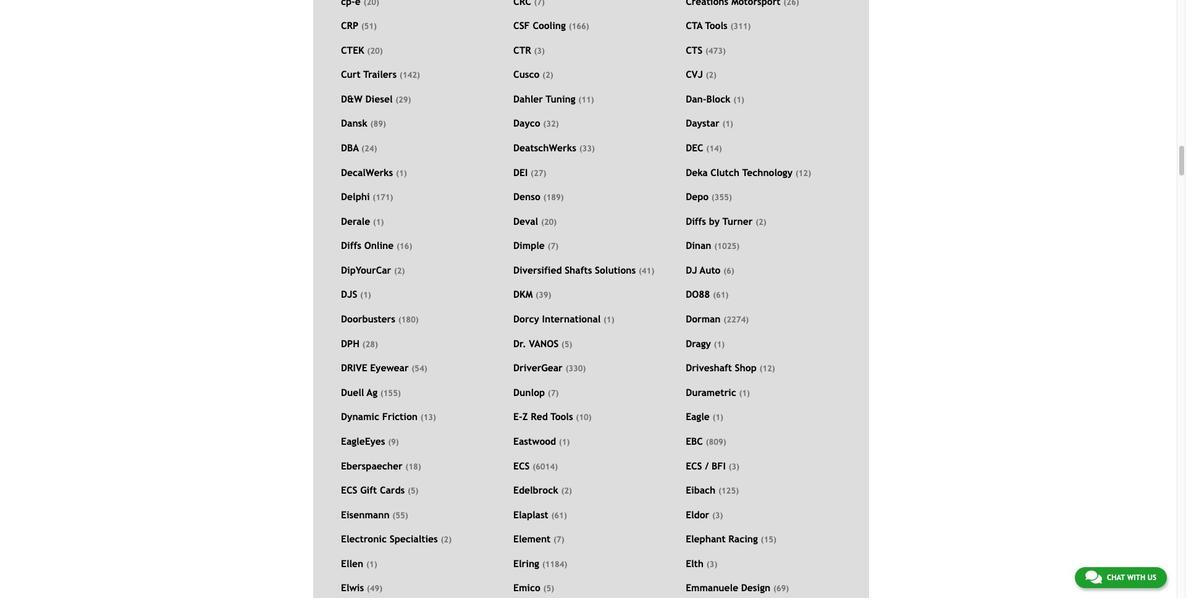 Task type: locate. For each thing, give the bounding box(es) containing it.
(330)
[[566, 364, 586, 373]]

2 horizontal spatial (5)
[[562, 340, 572, 349]]

online
[[364, 240, 394, 251]]

0 horizontal spatial (61)
[[551, 511, 567, 520]]

trailers
[[363, 69, 397, 80]]

(189)
[[543, 193, 564, 202]]

(20) for deval
[[541, 217, 557, 227]]

red
[[531, 411, 548, 422]]

1 horizontal spatial diffs
[[686, 215, 706, 227]]

diffs for diffs by turner
[[686, 215, 706, 227]]

ecs left gift
[[341, 484, 357, 496]]

(2) right turner
[[756, 217, 767, 227]]

(1) inside dorcy international (1)
[[604, 315, 614, 324]]

0 vertical spatial (5)
[[562, 340, 572, 349]]

(3) for ctr
[[534, 46, 545, 55]]

ecs left /
[[686, 460, 702, 471]]

diffs left by
[[686, 215, 706, 227]]

(5) inside the ecs gift cards (5)
[[408, 486, 419, 496]]

(61) inside elaplast (61)
[[551, 511, 567, 520]]

(2) for dipyourcar
[[394, 266, 405, 276]]

(1) right derale
[[373, 217, 384, 227]]

0 vertical spatial diffs
[[686, 215, 706, 227]]

(2) inside dipyourcar (2)
[[394, 266, 405, 276]]

(20) inside ctek (20)
[[367, 46, 383, 55]]

1 horizontal spatial (12)
[[796, 168, 811, 178]]

(1) down 'shop'
[[739, 389, 750, 398]]

(7) for dimple
[[548, 242, 559, 251]]

(3) inside eldor (3)
[[712, 511, 723, 520]]

(1) inside daystar (1)
[[723, 120, 733, 129]]

dr.
[[514, 338, 526, 349]]

element
[[514, 533, 551, 545]]

(10)
[[576, 413, 592, 422]]

(2) inside cvj (2)
[[706, 71, 717, 80]]

ecs
[[514, 460, 530, 471], [686, 460, 702, 471], [341, 484, 357, 496]]

1 vertical spatial tools
[[551, 411, 573, 422]]

electronic specialties (2)
[[341, 533, 452, 545]]

(2) down (16)
[[394, 266, 405, 276]]

deval
[[514, 215, 538, 227]]

tuning
[[546, 93, 576, 104]]

1 vertical spatial diffs
[[341, 240, 361, 251]]

1 horizontal spatial tools
[[705, 20, 728, 31]]

1 vertical spatial (12)
[[760, 364, 775, 373]]

(1) inside eastwood (1)
[[559, 437, 570, 447]]

ecs for ecs / bfi
[[686, 460, 702, 471]]

1 horizontal spatial ecs
[[514, 460, 530, 471]]

(2) right specialties
[[441, 535, 452, 545]]

(2) right edelbrock
[[561, 486, 572, 496]]

(5) right vanos
[[562, 340, 572, 349]]

(1) right dragy
[[714, 340, 725, 349]]

(2) right cvj
[[706, 71, 717, 80]]

eibach
[[686, 484, 716, 496]]

tools
[[705, 20, 728, 31], [551, 411, 573, 422]]

2 vertical spatial (7)
[[554, 535, 564, 545]]

(1) right block
[[734, 95, 744, 104]]

2 horizontal spatial ecs
[[686, 460, 702, 471]]

cards
[[380, 484, 405, 496]]

diffs down derale
[[341, 240, 361, 251]]

1 horizontal spatial (5)
[[543, 584, 554, 593]]

(809)
[[706, 437, 726, 447]]

(20) inside deval (20)
[[541, 217, 557, 227]]

block
[[706, 93, 731, 104]]

(1) down e-z red tools (10)
[[559, 437, 570, 447]]

(5) right emico
[[543, 584, 554, 593]]

(7) inside dunlop (7)
[[548, 389, 559, 398]]

dph (28)
[[341, 338, 378, 349]]

dynamic friction (13)
[[341, 411, 436, 422]]

(1) right international
[[604, 315, 614, 324]]

(54)
[[412, 364, 427, 373]]

(1) right decalwerks
[[396, 168, 407, 178]]

elth (3)
[[686, 558, 718, 569]]

(1) right daystar
[[723, 120, 733, 129]]

cusco (2)
[[514, 69, 553, 80]]

chat with us
[[1107, 573, 1157, 582]]

derale
[[341, 215, 370, 227]]

ecs / bfi (3)
[[686, 460, 740, 471]]

(7) inside element (7)
[[554, 535, 564, 545]]

(20) right deval
[[541, 217, 557, 227]]

(1) right djs at the left of page
[[360, 291, 371, 300]]

0 vertical spatial (20)
[[367, 46, 383, 55]]

dragy (1)
[[686, 338, 725, 349]]

derale (1)
[[341, 215, 384, 227]]

(7)
[[548, 242, 559, 251], [548, 389, 559, 398], [554, 535, 564, 545]]

1 vertical spatial (20)
[[541, 217, 557, 227]]

drivergear
[[514, 362, 563, 373]]

(7) right dimple
[[548, 242, 559, 251]]

(61) right do88 in the right of the page
[[713, 291, 729, 300]]

0 vertical spatial (61)
[[713, 291, 729, 300]]

dan-block (1)
[[686, 93, 744, 104]]

0 horizontal spatial diffs
[[341, 240, 361, 251]]

ctr
[[514, 44, 531, 55]]

(2) inside edelbrock (2)
[[561, 486, 572, 496]]

1 horizontal spatial (20)
[[541, 217, 557, 227]]

(1) inside dragy (1)
[[714, 340, 725, 349]]

0 horizontal spatial ecs
[[341, 484, 357, 496]]

d&w diesel (29)
[[341, 93, 411, 104]]

(7) for dunlop
[[548, 389, 559, 398]]

1 vertical spatial (61)
[[551, 511, 567, 520]]

by
[[709, 215, 720, 227]]

elephant
[[686, 533, 726, 545]]

deatschwerks
[[514, 142, 576, 153]]

(3) inside elth (3)
[[707, 560, 718, 569]]

(61) right elaplast
[[551, 511, 567, 520]]

(3) for eldor
[[712, 511, 723, 520]]

(1) for eastwood
[[559, 437, 570, 447]]

deka clutch technology (12)
[[686, 167, 811, 178]]

dph
[[341, 338, 360, 349]]

(1) for durametric
[[739, 389, 750, 398]]

tools right 'cta'
[[705, 20, 728, 31]]

(12) right technology
[[796, 168, 811, 178]]

tools left (10)
[[551, 411, 573, 422]]

emico
[[514, 582, 541, 593]]

(1) inside decalwerks (1)
[[396, 168, 407, 178]]

(3) right 'elth'
[[707, 560, 718, 569]]

(61) inside do88 (61)
[[713, 291, 729, 300]]

(1) inside ellen (1)
[[366, 560, 377, 569]]

(1) right eagle
[[713, 413, 723, 422]]

eberspaecher
[[341, 460, 403, 471]]

do88
[[686, 289, 710, 300]]

(28)
[[362, 340, 378, 349]]

eastwood
[[514, 436, 556, 447]]

(2) inside the "electronic specialties (2)"
[[441, 535, 452, 545]]

(1) inside eagle (1)
[[713, 413, 723, 422]]

(7) inside dimple (7)
[[548, 242, 559, 251]]

driveshaft shop (12)
[[686, 362, 775, 373]]

(1) for dragy
[[714, 340, 725, 349]]

eibach (125)
[[686, 484, 739, 496]]

0 horizontal spatial (12)
[[760, 364, 775, 373]]

(3) inside ctr (3)
[[534, 46, 545, 55]]

(12) right 'shop'
[[760, 364, 775, 373]]

(5) right cards
[[408, 486, 419, 496]]

racing
[[729, 533, 758, 545]]

eisenmann (55)
[[341, 509, 408, 520]]

shafts
[[565, 264, 592, 276]]

0 horizontal spatial tools
[[551, 411, 573, 422]]

1 vertical spatial (5)
[[408, 486, 419, 496]]

(20) right ctek
[[367, 46, 383, 55]]

(11)
[[579, 95, 594, 104]]

0 horizontal spatial (20)
[[367, 46, 383, 55]]

(7) up (1184)
[[554, 535, 564, 545]]

(2) inside cusco (2)
[[543, 71, 553, 80]]

elephant racing (15)
[[686, 533, 777, 545]]

(1) inside 'djs (1)'
[[360, 291, 371, 300]]

(61) for elaplast
[[551, 511, 567, 520]]

elaplast (61)
[[514, 509, 567, 520]]

ag
[[367, 387, 378, 398]]

(2274)
[[724, 315, 749, 324]]

deval (20)
[[514, 215, 557, 227]]

dimple
[[514, 240, 545, 251]]

(1) right ellen
[[366, 560, 377, 569]]

dahler
[[514, 93, 543, 104]]

friction
[[382, 411, 418, 422]]

(1) for ellen
[[366, 560, 377, 569]]

drivergear (330)
[[514, 362, 586, 373]]

/
[[705, 460, 709, 471]]

(3) right eldor
[[712, 511, 723, 520]]

dayco (32)
[[514, 118, 559, 129]]

driveshaft
[[686, 362, 732, 373]]

eldor
[[686, 509, 709, 520]]

(142)
[[400, 71, 420, 80]]

ecs left (6014)
[[514, 460, 530, 471]]

(1) for eagle
[[713, 413, 723, 422]]

(2) for cusco
[[543, 71, 553, 80]]

dec (14)
[[686, 142, 722, 153]]

diffs for diffs online
[[341, 240, 361, 251]]

dipyourcar (2)
[[341, 264, 405, 276]]

dorcy international (1)
[[514, 313, 614, 324]]

eyewear
[[370, 362, 409, 373]]

dorcy
[[514, 313, 539, 324]]

(12) inside the deka clutch technology (12)
[[796, 168, 811, 178]]

(2) right cusco
[[543, 71, 553, 80]]

(180)
[[398, 315, 419, 324]]

(1) inside "durametric (1)"
[[739, 389, 750, 398]]

(7) for element
[[554, 535, 564, 545]]

cusco
[[514, 69, 540, 80]]

0 horizontal spatial (5)
[[408, 486, 419, 496]]

0 vertical spatial (7)
[[548, 242, 559, 251]]

1 horizontal spatial (61)
[[713, 291, 729, 300]]

(7) up e-z red tools (10)
[[548, 389, 559, 398]]

eagle (1)
[[686, 411, 723, 422]]

international
[[542, 313, 601, 324]]

1 vertical spatial (7)
[[548, 389, 559, 398]]

2 vertical spatial (5)
[[543, 584, 554, 593]]

(3) right ctr
[[534, 46, 545, 55]]

(1) inside the derale (1)
[[373, 217, 384, 227]]

(1025)
[[714, 242, 740, 251]]

turner
[[723, 215, 753, 227]]

0 vertical spatial (12)
[[796, 168, 811, 178]]

dkm (39)
[[514, 289, 551, 300]]

(2) inside diffs by turner (2)
[[756, 217, 767, 227]]

(3) right bfi
[[729, 462, 740, 471]]



Task type: describe. For each thing, give the bounding box(es) containing it.
dan-
[[686, 93, 706, 104]]

(16)
[[397, 242, 412, 251]]

technology
[[742, 167, 793, 178]]

durametric
[[686, 387, 736, 398]]

(49)
[[367, 584, 383, 593]]

dj
[[686, 264, 697, 276]]

comments image
[[1086, 570, 1102, 585]]

(55)
[[393, 511, 408, 520]]

(3) inside ecs / bfi (3)
[[729, 462, 740, 471]]

(61) for do88
[[713, 291, 729, 300]]

djs (1)
[[341, 289, 371, 300]]

(32)
[[543, 120, 559, 129]]

cts (473)
[[686, 44, 726, 55]]

(12) inside driveshaft shop (12)
[[760, 364, 775, 373]]

(29)
[[396, 95, 411, 104]]

(39)
[[536, 291, 551, 300]]

dinan (1025)
[[686, 240, 740, 251]]

cvj
[[686, 69, 703, 80]]

(18)
[[405, 462, 421, 471]]

(473)
[[706, 46, 726, 55]]

(33)
[[579, 144, 595, 153]]

(5) inside dr. vanos (5)
[[562, 340, 572, 349]]

emmanuele design (69)
[[686, 582, 789, 593]]

doorbusters
[[341, 313, 395, 324]]

csf cooling (166)
[[514, 20, 589, 31]]

eisenmann
[[341, 509, 390, 520]]

eastwood (1)
[[514, 436, 570, 447]]

(3) for elth
[[707, 560, 718, 569]]

vanos
[[529, 338, 559, 349]]

chat
[[1107, 573, 1125, 582]]

(24)
[[362, 144, 377, 153]]

drive eyewear (54)
[[341, 362, 427, 373]]

ecs for ecs
[[514, 460, 530, 471]]

delphi (171)
[[341, 191, 393, 202]]

(1) for derale
[[373, 217, 384, 227]]

edelbrock (2)
[[514, 484, 572, 496]]

eagle
[[686, 411, 710, 422]]

(1) for decalwerks
[[396, 168, 407, 178]]

(13)
[[421, 413, 436, 422]]

(15)
[[761, 535, 777, 545]]

duell ag (155)
[[341, 387, 401, 398]]

dragy
[[686, 338, 711, 349]]

diversified shafts solutions (41)
[[514, 264, 654, 276]]

(2) for edelbrock
[[561, 486, 572, 496]]

(1) inside dan-block (1)
[[734, 95, 744, 104]]

djs
[[341, 289, 357, 300]]

solutions
[[595, 264, 636, 276]]

(1) for daystar
[[723, 120, 733, 129]]

(6014)
[[533, 462, 558, 471]]

gift
[[360, 484, 377, 496]]

(2) for cvj
[[706, 71, 717, 80]]

deka
[[686, 167, 708, 178]]

daystar (1)
[[686, 118, 733, 129]]

elaplast
[[514, 509, 549, 520]]

dynamic
[[341, 411, 379, 422]]

dorman
[[686, 313, 721, 324]]

(5) inside emico (5)
[[543, 584, 554, 593]]

auto
[[700, 264, 721, 276]]

dansk (89)
[[341, 118, 386, 129]]

(155)
[[380, 389, 401, 398]]

clutch
[[711, 167, 740, 178]]

depo
[[686, 191, 709, 202]]

element (7)
[[514, 533, 564, 545]]

diffs by turner (2)
[[686, 215, 767, 227]]

0 vertical spatial tools
[[705, 20, 728, 31]]

diversified
[[514, 264, 562, 276]]

depo (355)
[[686, 191, 732, 202]]

cooling
[[533, 20, 566, 31]]

eagleeyes (9)
[[341, 436, 399, 447]]

eagleeyes
[[341, 436, 385, 447]]

ebc (809)
[[686, 436, 726, 447]]

curt trailers (142)
[[341, 69, 420, 80]]

ctek
[[341, 44, 364, 55]]

eldor (3)
[[686, 509, 723, 520]]

ecs for ecs gift cards
[[341, 484, 357, 496]]

denso (189)
[[514, 191, 564, 202]]

dj auto (6)
[[686, 264, 734, 276]]

bfi
[[712, 460, 726, 471]]

design
[[741, 582, 771, 593]]

(27)
[[531, 168, 546, 178]]

(355)
[[712, 193, 732, 202]]

ellen
[[341, 558, 364, 569]]

elth
[[686, 558, 704, 569]]

(9)
[[388, 437, 399, 447]]

ecs gift cards (5)
[[341, 484, 419, 496]]

(41)
[[639, 266, 654, 276]]

eberspaecher (18)
[[341, 460, 421, 471]]

shop
[[735, 362, 757, 373]]

elwis
[[341, 582, 364, 593]]

doorbusters (180)
[[341, 313, 419, 324]]

(1) for djs
[[360, 291, 371, 300]]

dipyourcar
[[341, 264, 391, 276]]

(20) for ctek
[[367, 46, 383, 55]]

(6)
[[724, 266, 734, 276]]

elring
[[514, 558, 539, 569]]

delphi
[[341, 191, 370, 202]]



Task type: vqa. For each thing, say whether or not it's contained in the screenshot.


